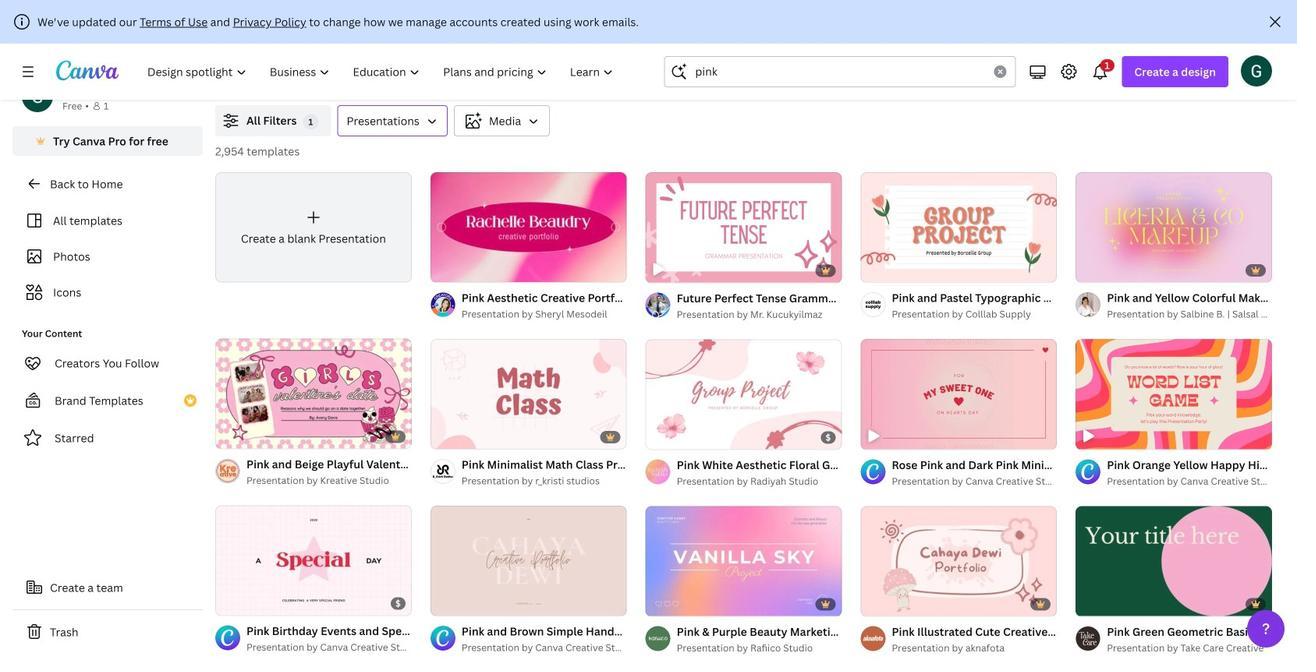 Task type: locate. For each thing, give the bounding box(es) containing it.
pink white aesthetic floral group project presentation image
[[645, 340, 842, 450]]

create a blank presentation element
[[215, 172, 412, 283]]

1 filter options selected element
[[303, 114, 319, 130]]

None search field
[[664, 56, 1016, 87]]

pink & purple beauty marketing presentation image
[[645, 506, 842, 617]]

greg robinson image
[[1241, 55, 1272, 86]]

Search search field
[[695, 57, 985, 87]]

pink and beige playful valentine's date presentation image
[[215, 339, 412, 449]]

pink and yellow colorful makeup company business presentation image
[[1076, 172, 1272, 283]]

pink and brown simple handwritten portfolio presentation image
[[430, 506, 627, 616]]

pink and pastel typographic group project presentation image
[[861, 172, 1057, 283]]

pink illustrated cute creative portfolio presentation image
[[861, 506, 1057, 617]]



Task type: vqa. For each thing, say whether or not it's contained in the screenshot.
the Top level navigation Element
yes



Task type: describe. For each thing, give the bounding box(es) containing it.
top level navigation element
[[137, 56, 627, 87]]

pink aesthetic creative portfolio presentation image
[[430, 172, 627, 283]]

pink minimalist math class presentation image
[[430, 339, 627, 450]]

pink green geometric basic presentation image
[[1076, 506, 1272, 617]]

pink birthday events and special interest presentation image
[[215, 506, 412, 616]]



